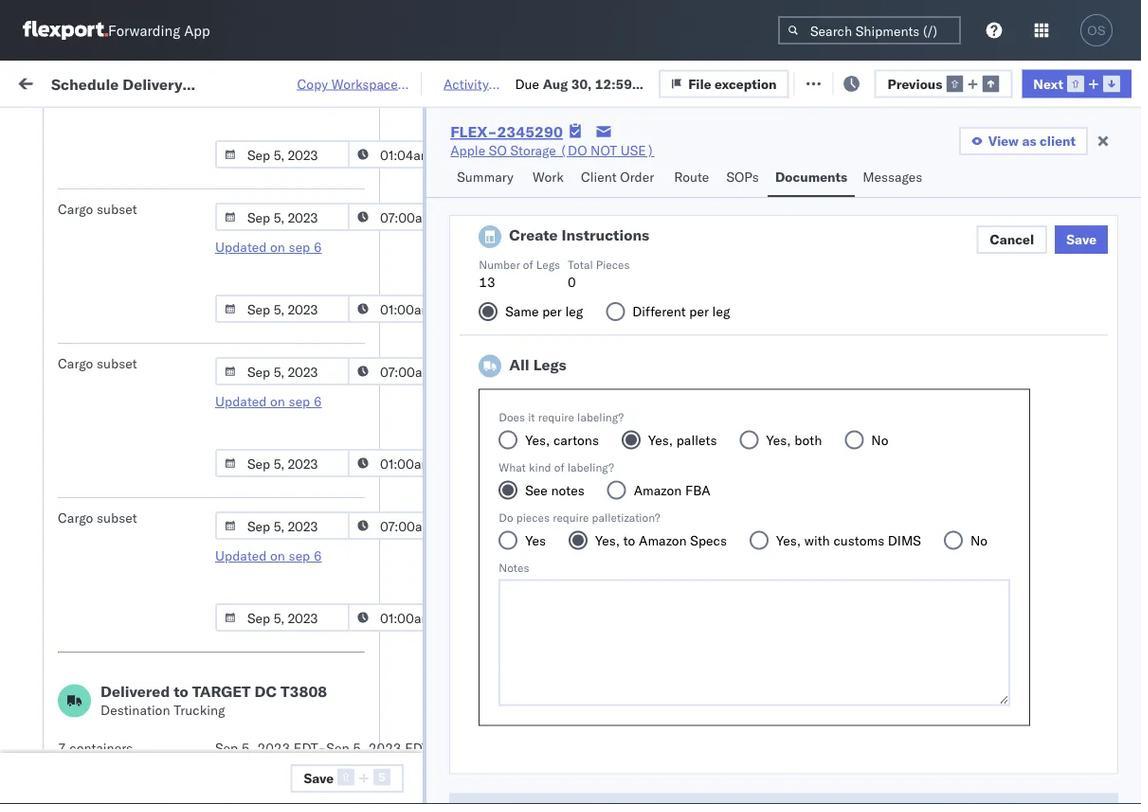 Task type: locate. For each thing, give the bounding box(es) containing it.
2 integration test account - karl lagerfeld from the top
[[827, 556, 1074, 573]]

4:00
[[305, 556, 334, 573]]

confirm inside 'confirm pickup from amsterdam airport schiphol, haarlemmermeer, netherlands'
[[40, 504, 88, 521]]

0 horizontal spatial vandelay
[[704, 348, 758, 364]]

mdt, for flex-2345290
[[371, 723, 404, 740]]

confirm pickup from los angeles, ca
[[21, 347, 247, 363]]

1 vertical spatial jun
[[398, 556, 420, 573]]

1 subset from the top
[[97, 201, 137, 218]]

yes, to amazon specs
[[595, 532, 727, 549]]

0 horizontal spatial file exception
[[689, 75, 777, 92]]

1 bookings from the top
[[827, 139, 882, 156]]

0 vertical spatial upload customs clearance documents link
[[44, 545, 269, 583]]

leg for different per leg
[[713, 303, 731, 320]]

2 vertical spatial schedule delivery appointment button
[[40, 721, 229, 742]]

schedule pickup from madrid– barajas airport, madrid, spain link
[[44, 294, 269, 332]]

1 -- : -- -- text field from the top
[[348, 140, 483, 169]]

updated on sep 6 button for 2nd mmm d, yyyy text field from the top
[[215, 239, 322, 256]]

demo up yes, both
[[757, 389, 792, 406]]

0 vertical spatial demo
[[757, 389, 792, 406]]

save button down the flex-2318555
[[1056, 226, 1108, 254]]

consignee up both
[[795, 389, 859, 406]]

2 vertical spatial schedule pickup from los angeles, ca link
[[44, 670, 269, 708]]

confirm delivery button
[[44, 179, 144, 200]]

ca down barajas
[[44, 398, 62, 414]]

air for apple so storage (do not use)
[[580, 723, 597, 740]]

sep left 'mst,'
[[289, 393, 310, 410]]

work inside button
[[533, 169, 564, 185]]

2 vertical spatial -- : -- -- text field
[[348, 512, 483, 540]]

lcl
[[623, 431, 646, 448]]

labeling? for see notes
[[568, 461, 614, 475]]

flex-2258423 button
[[1016, 301, 1142, 328], [1016, 301, 1142, 328]]

3 ocean from the top
[[580, 389, 619, 406]]

sep down 12:59 am mdt, sep 15, 2023
[[399, 640, 423, 656]]

flexport. image
[[23, 21, 108, 40]]

2 vertical spatial subset
[[97, 510, 137, 527]]

2 vandelay from the left
[[827, 348, 882, 364]]

11, down 12:59 am mdt, sep 15, 2023
[[426, 640, 447, 656]]

upload left proof
[[44, 597, 87, 613]]

1 vertical spatial 6
[[314, 393, 322, 410]]

track
[[389, 73, 420, 90]]

1 vertical spatial airport
[[240, 504, 282, 521]]

1 vertical spatial schedule pickup from los angeles, ca
[[44, 462, 256, 498]]

0 horizontal spatial edt
[[294, 741, 318, 757]]

lagerfeld down flex-2130497
[[1017, 556, 1074, 573]]

mdt, down 'mst,'
[[371, 431, 404, 448]]

3 sep from the top
[[289, 548, 310, 565]]

0 vertical spatial integration test account - karl lagerfeld
[[827, 514, 1074, 531]]

upload
[[44, 546, 87, 562], [44, 597, 87, 613], [44, 629, 87, 646]]

0 horizontal spatial no
[[872, 432, 889, 448]]

0 vertical spatial jun
[[407, 431, 429, 448]]

cargo up netherlands
[[58, 510, 93, 527]]

not
[[591, 142, 617, 159], [967, 598, 994, 614], [844, 723, 870, 740], [967, 723, 994, 740]]

ocean fcl for flex-2248852
[[580, 765, 647, 781]]

filters
[[548, 73, 586, 90]]

2 air from the top
[[580, 222, 597, 239]]

5 ocean from the top
[[580, 473, 619, 489]]

1 vertical spatial 12:59 am mdt, aug 30, 2023
[[305, 723, 493, 740]]

3 upload from the top
[[44, 629, 87, 646]]

1 vertical spatial integration test account - karl lagerfeld
[[827, 556, 1074, 573]]

12:59 up 3:59
[[305, 431, 342, 448]]

am for flex-1919147
[[346, 389, 367, 406]]

6 ocean fcl from the top
[[580, 765, 647, 781]]

4 -- : -- -- text field from the top
[[348, 604, 483, 632]]

dc
[[255, 683, 277, 702]]

1 vertical spatial sep
[[289, 393, 310, 410]]

ac ram
[[704, 222, 752, 239]]

1 vertical spatial save button
[[291, 765, 404, 794]]

6 ocean from the top
[[580, 556, 619, 573]]

2 on from the left
[[989, 431, 1009, 448]]

am right 1:00 at the left bottom
[[337, 640, 359, 656]]

use) left flex-2342348
[[997, 598, 1031, 614]]

of inside number of legs 13
[[523, 257, 534, 272]]

1 integration test account - karl lagerfeld from the top
[[827, 514, 1074, 531]]

cargo subset down airport,
[[58, 356, 137, 372]]

3 cargo subset from the top
[[58, 510, 137, 527]]

2 mmm d, yyyy text field from the top
[[215, 449, 350, 478]]

4 mmm d, yyyy text field from the top
[[215, 604, 350, 632]]

am for flex-2318886
[[337, 640, 359, 656]]

international
[[44, 231, 120, 247]]

jun for 11,
[[398, 556, 420, 573]]

flex-2345290 up the snooze
[[451, 122, 563, 141]]

11, for sep
[[426, 640, 447, 656]]

lagerfeld for flex-2130383
[[1017, 556, 1074, 573]]

customs
[[90, 546, 143, 562], [90, 629, 143, 646]]

require for yes
[[553, 511, 589, 525]]

pickup for schedule pickup from los angeles, ca link corresponding to flex-1919147
[[103, 379, 144, 395]]

1 6 from the top
[[314, 239, 322, 256]]

apparel
[[746, 306, 793, 322]]

save down sep 5, 2023 edt - sep 5, 2023 edt on the left of page
[[304, 771, 334, 787]]

flex-1893088
[[1047, 473, 1142, 489]]

MMM D, YYYY text field
[[215, 140, 350, 169], [215, 203, 350, 231], [215, 295, 350, 323], [215, 604, 350, 632]]

import
[[67, 73, 109, 90]]

from down confirm pickup from los angeles, ca button
[[148, 379, 175, 395]]

0 horizontal spatial on
[[866, 431, 886, 448]]

mst,
[[371, 389, 403, 406]]

1 5, from the left
[[242, 741, 254, 757]]

12:59 for flex-2345290
[[305, 723, 342, 740]]

0 vertical spatial updated on sep 6 button
[[215, 239, 322, 256]]

appointment down trucking
[[152, 722, 229, 739]]

None text field
[[499, 580, 1011, 707]]

0 vertical spatial karl
[[989, 514, 1014, 531]]

test for flex-2130383
[[896, 556, 921, 573]]

4 resize handle column header from the left
[[671, 147, 694, 805]]

updated down angeles
[[215, 239, 267, 256]]

unknown for flexport demo consignee
[[305, 473, 365, 489]]

1 resize handle column header from the left
[[271, 147, 294, 805]]

2 fcl from the top
[[623, 348, 647, 364]]

1 horizontal spatial on
[[989, 431, 1009, 448]]

upload inside upload proof of delivery link
[[44, 597, 87, 613]]

1 upload customs clearance documents link from the top
[[44, 545, 269, 583]]

0 vertical spatial 15,
[[432, 431, 453, 448]]

12:59 am mdt, aug 30, 2023 down the 12:00 am mdt, aug 19, 2023
[[305, 264, 493, 281]]

delivered to target dc t3808 destination trucking
[[101, 683, 327, 719]]

pickup inside 'confirm pickup from amsterdam airport schiphol, haarlemmermeer, netherlands'
[[92, 504, 133, 521]]

2 vertical spatial schedule delivery appointment
[[40, 722, 229, 739]]

on
[[866, 431, 886, 448], [989, 431, 1009, 448]]

3 -- : -- -- text field from the top
[[348, 357, 483, 386]]

schedule pickup from los angeles, ca link up confirm pickup from amsterdam airport schiphol, haarlemmermeer, netherlands button
[[44, 461, 269, 499]]

2 customs from the top
[[90, 629, 143, 646]]

2 schedule pickup from los angeles, ca link from the top
[[44, 461, 269, 499]]

1662119
[[1088, 348, 1142, 364]]

confirm up schiphol,
[[40, 504, 88, 521]]

bookings for flex-1919147
[[827, 389, 882, 406]]

at
[[283, 73, 295, 90]]

use) up integration test account - swarovski
[[874, 723, 908, 740]]

2 updated on sep 6 button from the top
[[215, 393, 322, 410]]

0 vertical spatial labeling?
[[578, 411, 624, 425]]

2 vertical spatial upload
[[44, 629, 87, 646]]

documents for first upload customs clearance documents link
[[44, 565, 112, 581]]

0 horizontal spatial to
[[174, 683, 188, 702]]

1 vertical spatial bookings
[[827, 389, 882, 406]]

12:59 down 4:00
[[305, 598, 342, 614]]

mdt, down 3:59 pm mdt, may 9, 2023
[[361, 556, 395, 573]]

2 unknown from the top
[[305, 306, 365, 322]]

am for flex-2345290
[[346, 723, 367, 740]]

what
[[499, 461, 526, 475]]

save button down sep 5, 2023 edt - sep 5, 2023 edt on the left of page
[[291, 765, 404, 794]]

per
[[542, 303, 562, 320], [690, 303, 709, 320]]

15, for jun
[[432, 431, 453, 448]]

schedule delivery appointment button
[[40, 262, 229, 283], [44, 429, 233, 450], [40, 721, 229, 742]]

mode button
[[571, 151, 675, 170]]

0 vertical spatial 6
[[314, 239, 322, 256]]

os button
[[1075, 9, 1119, 52]]

exception
[[938, 73, 1000, 90], [715, 75, 777, 92]]

integration test account - karl lagerfeld down dims
[[827, 556, 1074, 573]]

2 upload customs clearance documents from the top
[[44, 629, 208, 665]]

2 -- : -- -- text field from the top
[[348, 449, 483, 478]]

7 ocean from the top
[[580, 765, 619, 781]]

documents down proof
[[44, 648, 112, 665]]

4 fcl from the top
[[623, 473, 647, 489]]

ocean fcl
[[580, 139, 647, 156], [580, 348, 647, 364], [580, 389, 647, 406], [580, 473, 647, 489], [580, 556, 647, 573], [580, 765, 647, 781]]

confirm delivery link
[[44, 179, 144, 198]]

0 horizontal spatial save
[[304, 771, 334, 787]]

1 on from the left
[[866, 431, 886, 448]]

1 vertical spatial 15,
[[435, 598, 455, 614]]

previous
[[888, 75, 943, 92]]

am down the 12:00 am mdt, aug 19, 2023
[[346, 264, 367, 281]]

schedule delivery appointment for bottommost schedule delivery appointment button's schedule delivery appointment link
[[40, 722, 229, 739]]

by:
[[69, 116, 87, 133]]

fcl for flex-1893088
[[623, 473, 647, 489]]

flexport demo consignee
[[704, 389, 859, 406], [704, 473, 859, 489]]

angeles, for flex-1893088
[[203, 462, 256, 479]]

vandelay left west
[[827, 348, 882, 364]]

file exception button
[[882, 68, 1013, 96], [882, 68, 1013, 96], [659, 69, 789, 98], [659, 69, 789, 98]]

0 vertical spatial to
[[483, 73, 496, 90]]

2318555
[[1088, 181, 1142, 197]]

test for flex-2389690
[[896, 431, 921, 448]]

all
[[509, 355, 530, 374]]

upload proof of delivery button
[[44, 596, 190, 617]]

fcl
[[623, 139, 647, 156], [623, 348, 647, 364], [623, 389, 647, 406], [623, 473, 647, 489], [623, 556, 647, 573], [623, 765, 647, 781]]

cargo subset down confirm delivery button
[[58, 201, 137, 218]]

view
[[989, 133, 1019, 149]]

2 upload from the top
[[44, 597, 87, 613]]

mmm d, yyyy text field up 4:00
[[215, 512, 350, 540]]

1 horizontal spatial 5,
[[353, 741, 365, 757]]

1 vertical spatial require
[[553, 511, 589, 525]]

7 resize handle column header from the left
[[1107, 147, 1130, 805]]

12:59 am mdt, jun 15, 2023
[[305, 431, 489, 448]]

30, for bottommost schedule delivery appointment button's schedule delivery appointment link
[[436, 723, 456, 740]]

clearance for first upload customs clearance documents link
[[147, 546, 208, 562]]

mmm d, yyyy text field down spain at the left of the page
[[215, 357, 350, 386]]

confirm for confirm delivery
[[44, 180, 92, 196]]

0 vertical spatial subset
[[97, 201, 137, 218]]

documents inside button
[[44, 648, 112, 665]]

jun down feb
[[407, 431, 429, 448]]

2 bookings test consignee from the top
[[827, 389, 978, 406]]

work down apple so storage (do not use) link
[[533, 169, 564, 185]]

1 customs from the top
[[90, 546, 143, 562]]

1 edt from the left
[[294, 741, 318, 757]]

client for client order
[[581, 169, 617, 185]]

6
[[314, 239, 322, 256], [314, 393, 322, 410], [314, 548, 322, 565]]

notes
[[551, 482, 585, 499]]

los for flex-1857563
[[179, 212, 200, 229]]

2 vertical spatial schedule pickup from los angeles, ca
[[44, 671, 256, 706]]

0 vertical spatial 12:59 am mdt, aug 30, 2023
[[305, 264, 493, 281]]

pm right 4:00
[[337, 556, 358, 573]]

flex-2345290
[[451, 122, 563, 141], [1047, 264, 1142, 281], [1047, 723, 1142, 740]]

1 horizontal spatial edt
[[405, 741, 429, 757]]

1 updated on sep 6 button from the top
[[215, 239, 322, 256]]

vandelay down "studio"
[[704, 348, 758, 364]]

1 horizontal spatial per
[[690, 303, 709, 320]]

2 updated from the top
[[215, 393, 267, 410]]

0 horizontal spatial 5,
[[242, 741, 254, 757]]

1 vertical spatial labeling?
[[568, 461, 614, 475]]

1 vertical spatial flexport
[[704, 473, 753, 489]]

cargo down confirm delivery button
[[58, 201, 93, 218]]

0 vertical spatial 11,
[[423, 556, 444, 573]]

2 vertical spatial updated on sep 6 button
[[215, 548, 322, 565]]

2 flexport from the top
[[704, 473, 753, 489]]

use) up order
[[621, 142, 655, 159]]

1 air from the top
[[580, 181, 597, 197]]

3 updated on sep 6 button from the top
[[215, 548, 322, 565]]

2 demo from the top
[[757, 473, 792, 489]]

aug right due
[[543, 75, 568, 92]]

0 vertical spatial bookings
[[827, 139, 882, 156]]

consignee down west
[[914, 389, 978, 406]]

1 horizontal spatial save
[[1067, 231, 1097, 248]]

1 schedule pickup from los angeles, ca link from the top
[[44, 378, 269, 416]]

0 vertical spatial cargo subset
[[58, 201, 137, 218]]

2 subset from the top
[[97, 356, 137, 372]]

schedule delivery appointment button down confirm pickup from los angeles, ca button
[[44, 429, 233, 450]]

3 fcl from the top
[[623, 389, 647, 406]]

angeles, inside button
[[173, 347, 225, 363]]

3:59
[[305, 514, 334, 531]]

205
[[342, 73, 367, 90]]

flexport
[[704, 389, 753, 406], [704, 473, 753, 489]]

ocean
[[580, 139, 619, 156], [580, 348, 619, 364], [580, 389, 619, 406], [580, 431, 619, 448], [580, 473, 619, 489], [580, 556, 619, 573], [580, 765, 619, 781]]

clearance up delivered to target dc t3808 "button"
[[147, 629, 208, 646]]

0 vertical spatial -- : -- -- text field
[[348, 140, 483, 169]]

updated on sep 6 button
[[215, 239, 322, 256], [215, 393, 322, 410], [215, 548, 322, 565]]

workitem
[[21, 155, 70, 169]]

flexport up pallets
[[704, 389, 753, 406]]

customs down haarlemmermeer,
[[90, 546, 143, 562]]

6 fcl from the top
[[623, 765, 647, 781]]

0 vertical spatial save button
[[1056, 226, 1108, 254]]

2 lagerfeld from the top
[[1017, 556, 1074, 573]]

resize handle column header for consignee button
[[984, 147, 1007, 805]]

1 vertical spatial mmm d, yyyy text field
[[215, 449, 350, 478]]

customs for first upload customs clearance documents link
[[90, 546, 143, 562]]

1 vertical spatial to
[[624, 532, 636, 549]]

los left angeles
[[179, 212, 200, 229]]

2 6 from the top
[[314, 393, 322, 410]]

2 ocean from the top
[[580, 348, 619, 364]]

1 -- : -- -- text field from the top
[[348, 203, 483, 231]]

0 vertical spatial flexport demo consignee
[[704, 389, 859, 406]]

ocean for flex-1919147
[[580, 389, 619, 406]]

2 karl from the top
[[989, 556, 1014, 573]]

2 cargo subset from the top
[[58, 356, 137, 372]]

messages
[[863, 169, 923, 185]]

1 vertical spatial clearance
[[147, 629, 208, 646]]

airport right international
[[124, 231, 166, 247]]

customs inside button
[[90, 629, 143, 646]]

1 vertical spatial upload
[[44, 597, 87, 613]]

2345290 down the 1889408
[[1088, 723, 1142, 740]]

ocean for flex-2130383
[[580, 556, 619, 573]]

subset
[[97, 201, 137, 218], [97, 356, 137, 372], [97, 510, 137, 527]]

integration test account - karl lagerfeld
[[827, 514, 1074, 531], [827, 556, 1074, 573]]

am
[[543, 94, 565, 111], [346, 139, 367, 156], [346, 181, 367, 197], [346, 264, 367, 281], [346, 389, 367, 406], [346, 431, 367, 448], [346, 598, 367, 614], [337, 640, 359, 656], [346, 723, 367, 740]]

schedule pickup from los angeles, ca link for flex-1889408
[[44, 670, 269, 708]]

upload customs clearance documents link up the delivered
[[44, 628, 269, 666]]

0 horizontal spatial client
[[581, 169, 617, 185]]

karl for flex-2130497
[[989, 514, 1014, 531]]

proof
[[90, 597, 122, 613]]

customs for first upload customs clearance documents link from the bottom
[[90, 629, 143, 646]]

schedule pickup from los angeles, ca link down confirm pickup from los angeles, ca button
[[44, 378, 269, 416]]

exception:
[[40, 128, 103, 145]]

it
[[528, 411, 535, 425]]

1 ocean from the top
[[580, 139, 619, 156]]

does it require labeling?
[[499, 411, 624, 425]]

schedule pickup from los angeles, ca down confirm pickup from los angeles, ca button
[[44, 379, 256, 414]]

karl
[[989, 514, 1014, 531], [989, 556, 1014, 573]]

aug inside the due aug 30, 12:59 am
[[543, 75, 568, 92]]

of right the bill
[[180, 128, 192, 145]]

2345290 up the snooze
[[497, 122, 563, 141]]

am right 10:58
[[346, 139, 367, 156]]

pickup inside confirm pickup from new york, ny / newark, nj
[[73, 754, 114, 771]]

5 ocean fcl from the top
[[580, 556, 647, 573]]

ocean lcl
[[580, 431, 646, 448]]

-- : -- -- text field for 1st mmm d, yyyy text box from the bottom
[[348, 512, 483, 540]]

30, inside the due aug 30, 12:59 am
[[571, 75, 592, 92]]

upload customs clearance documents up upload proof of delivery
[[44, 546, 208, 581]]

0 horizontal spatial leg
[[566, 303, 583, 320]]

mdt, down deadline button
[[371, 181, 404, 197]]

legs inside number of legs 13
[[536, 257, 560, 272]]

karl left flex-2130383 at the right bottom of page
[[989, 556, 1014, 573]]

view as client button
[[959, 127, 1089, 156]]

1 cargo subset from the top
[[58, 201, 137, 218]]

12:59 for flex-2342348
[[305, 598, 342, 614]]

2 vertical spatial updated
[[215, 548, 267, 565]]

integration for flex-2130383
[[827, 556, 892, 573]]

sops
[[727, 169, 759, 185]]

integration
[[827, 181, 892, 197], [704, 431, 769, 448], [827, 431, 892, 448], [827, 514, 892, 531], [827, 556, 892, 573], [827, 765, 892, 781]]

1 flexport demo consignee from the top
[[704, 389, 859, 406]]

per right same
[[542, 303, 562, 320]]

upload inside the upload customs clearance documents button
[[44, 629, 87, 646]]

delivery for confirm delivery button
[[95, 180, 144, 196]]

2 flexport demo consignee from the top
[[704, 473, 859, 489]]

0 vertical spatial work
[[113, 73, 146, 90]]

1 updated on sep 6 from the top
[[215, 239, 322, 256]]

1 clearance from the top
[[147, 546, 208, 562]]

1 vertical spatial 2345290
[[1088, 264, 1142, 281]]

0 vertical spatial clearance
[[147, 546, 208, 562]]

1 horizontal spatial no
[[971, 532, 988, 549]]

1 per from the left
[[542, 303, 562, 320]]

confirm inside confirm pickup from new york, ny / newark, nj
[[21, 754, 69, 771]]

0 vertical spatial 2345290
[[497, 122, 563, 141]]

lading
[[196, 128, 236, 145]]

-- : -- -- text field
[[348, 203, 483, 231], [348, 295, 483, 323], [348, 357, 483, 386], [348, 604, 483, 632]]

bookings down vandelay west
[[827, 389, 882, 406]]

ca up 7
[[44, 690, 62, 706]]

unknown
[[305, 222, 365, 239], [305, 306, 365, 322], [305, 348, 365, 364], [305, 473, 365, 489], [305, 681, 365, 698], [305, 765, 365, 781]]

5 air from the top
[[580, 514, 597, 531]]

1 lagerfeld from the top
[[1017, 514, 1074, 531]]

mdt, for flex-2130383
[[361, 556, 395, 573]]

storage
[[511, 142, 556, 159], [887, 598, 933, 614], [763, 723, 809, 740], [887, 723, 933, 740]]

1 schedule pickup from los angeles, ca from the top
[[44, 379, 256, 414]]

5 resize handle column header from the left
[[795, 147, 817, 805]]

ocean fcl for flex-1893088
[[580, 473, 647, 489]]

work button
[[525, 160, 574, 197]]

1 horizontal spatial ag
[[1013, 431, 1031, 448]]

delivery for the middle schedule delivery appointment button
[[103, 430, 152, 447]]

2345290
[[497, 122, 563, 141], [1088, 264, 1142, 281], [1088, 723, 1142, 740]]

6 left 'mst,'
[[314, 393, 322, 410]]

los down madrid,
[[148, 347, 170, 363]]

pickup inside schedule pickup from los angeles international airport
[[103, 212, 144, 229]]

mdt, down 12:59 am mdt, sep 15, 2023
[[362, 640, 396, 656]]

all legs
[[509, 355, 567, 374]]

cargo subset for third mmm d, yyyy text box from the bottom
[[58, 356, 137, 372]]

ca for flex-1919147
[[44, 398, 62, 414]]

work right 'import'
[[113, 73, 146, 90]]

exception up view
[[938, 73, 1000, 90]]

cargo subset for 2nd mmm d, yyyy text field from the top
[[58, 201, 137, 218]]

1 sep from the top
[[289, 239, 310, 256]]

updated down the amsterdam
[[215, 548, 267, 565]]

fcl for flex-2248852
[[623, 765, 647, 781]]

with
[[805, 532, 830, 549]]

3 updated on sep 6 from the top
[[215, 548, 322, 565]]

--
[[827, 222, 843, 239]]

1 vertical spatial updated on sep 6 button
[[215, 393, 322, 410]]

upload down upload proof of delivery button
[[44, 629, 87, 646]]

does
[[499, 411, 525, 425]]

1 vertical spatial demo
[[757, 473, 792, 489]]

15, down 28,
[[432, 431, 453, 448]]

cargo down barajas
[[58, 356, 93, 372]]

flex-2318886 button
[[1016, 635, 1142, 661], [1016, 635, 1142, 661]]

ag down west
[[889, 431, 908, 448]]

3 mmm d, yyyy text field from the top
[[215, 295, 350, 323]]

bookings test consignee down west
[[827, 389, 978, 406]]

2 vertical spatial appointment
[[152, 722, 229, 739]]

cancel button
[[977, 226, 1048, 254]]

1 demo from the top
[[757, 389, 792, 406]]

integration test account - karl lagerfeld for flex-2130497
[[827, 514, 1074, 531]]

am for flex-2342348
[[346, 598, 367, 614]]

madrid–
[[179, 295, 228, 312]]

1 vertical spatial no
[[971, 532, 988, 549]]

ca inside button
[[229, 347, 247, 363]]

bookings test consignee up messages
[[827, 139, 978, 156]]

0 vertical spatial legs
[[536, 257, 560, 272]]

MMM D, YYYY text field
[[215, 357, 350, 386], [215, 449, 350, 478], [215, 512, 350, 540]]

schedule pickup from madrid– barajas airport, madrid, spain
[[44, 295, 228, 331]]

exception up "client name" button in the top of the page
[[715, 75, 777, 92]]

documents down netherlands
[[44, 565, 112, 581]]

-- : -- -- text field up '4:00 pm mdt, jun 11, 2023' on the left bottom of page
[[348, 512, 483, 540]]

flex-1919146
[[1047, 139, 1142, 156]]

2 vertical spatial 30,
[[436, 723, 456, 740]]

2 updated on sep 6 from the top
[[215, 393, 322, 410]]

delivery down confirm pickup from los angeles, ca button
[[103, 430, 152, 447]]

upload customs clearance documents for first upload customs clearance documents link from the bottom
[[44, 629, 208, 665]]

confirm for confirm pickup from los angeles, ca
[[21, 347, 69, 363]]

airport inside 'confirm pickup from amsterdam airport schiphol, haarlemmermeer, netherlands'
[[240, 504, 282, 521]]

1 vertical spatial upload customs clearance documents
[[44, 629, 208, 665]]

clearance inside button
[[147, 629, 208, 646]]

1 vertical spatial 11,
[[426, 640, 447, 656]]

subset for 2nd mmm d, yyyy text field from the top
[[97, 201, 137, 218]]

lagerfeld down flex-1893088 at the bottom of the page
[[1017, 514, 1074, 531]]

0 vertical spatial flex-2345290
[[451, 122, 563, 141]]

2 schedule pickup from los angeles, ca from the top
[[44, 462, 256, 498]]

(do
[[560, 142, 587, 159], [936, 598, 964, 614], [813, 723, 840, 740], [936, 723, 964, 740]]

bookings for flex-1919146
[[827, 139, 882, 156]]

1 horizontal spatial airport
[[240, 504, 282, 521]]

yes, right 'lcl'
[[649, 432, 673, 448]]

delivery down destination
[[99, 722, 148, 739]]

1 upload customs clearance documents from the top
[[44, 546, 208, 581]]

apple inside apple so storage (do not use) link
[[451, 142, 486, 159]]

schedule pickup from los angeles, ca for flex-1919147
[[44, 379, 256, 414]]

1 ocean fcl from the top
[[580, 139, 647, 156]]

ram
[[725, 222, 752, 239]]

clearance for first upload customs clearance documents link from the bottom
[[147, 629, 208, 646]]

2 sep from the top
[[289, 393, 310, 410]]

client for client name
[[704, 155, 734, 169]]

2 integration test account - on ag from the left
[[827, 431, 1031, 448]]

pickup for confirm pickup from amsterdam airport schiphol, haarlemmermeer, netherlands link
[[92, 504, 133, 521]]

pickup for confirm pickup from new york, ny / newark, nj link
[[73, 754, 114, 771]]

both
[[795, 432, 822, 448]]

of inside upload proof of delivery link
[[126, 597, 138, 613]]

4 unknown from the top
[[305, 473, 365, 489]]

3 resize handle column header from the left
[[548, 147, 571, 805]]

1 horizontal spatial work
[[533, 169, 564, 185]]

from up madrid,
[[148, 295, 175, 312]]

delivery for schedule delivery appointment button to the top
[[99, 263, 148, 280]]

schedule pickup from los angeles, ca up haarlemmermeer,
[[44, 462, 256, 498]]

1 horizontal spatial leg
[[713, 303, 731, 320]]

1 vertical spatial cargo subset
[[58, 356, 137, 372]]

2 horizontal spatial to
[[624, 532, 636, 549]]

1 vertical spatial documents
[[44, 565, 112, 581]]

ca for flex-1889408
[[44, 690, 62, 706]]

save down the flex-2318555
[[1067, 231, 1097, 248]]

demo for flex-1919147
[[757, 389, 792, 406]]

to right reset
[[483, 73, 496, 90]]

1 karl from the top
[[989, 514, 1014, 531]]

1 flexport from the top
[[704, 389, 753, 406]]

1 vertical spatial schedule delivery appointment button
[[44, 429, 233, 450]]

0 vertical spatial upload
[[44, 546, 87, 562]]

6 for 1st mmm d, yyyy text box from the bottom updated on sep 6 button
[[314, 548, 322, 565]]

1 vertical spatial updated
[[215, 393, 267, 410]]

pieces
[[596, 257, 630, 272]]

confirm for confirm pickup from amsterdam airport schiphol, haarlemmermeer, netherlands
[[40, 504, 88, 521]]

airport right the amsterdam
[[240, 504, 282, 521]]

1 vertical spatial subset
[[97, 356, 137, 372]]

0 vertical spatial upload customs clearance documents
[[44, 546, 208, 581]]

pickup inside "schedule pickup from madrid– barajas airport, madrid, spain"
[[103, 295, 144, 312]]

schedule delivery appointment link for the middle schedule delivery appointment button
[[44, 429, 233, 448]]

to for target
[[174, 683, 188, 702]]

upload customs clearance documents inside button
[[44, 629, 208, 665]]

0 horizontal spatial airport
[[124, 231, 166, 247]]

10:58 am mdt, jul 26, 2023
[[305, 139, 485, 156]]

client
[[1040, 133, 1076, 149]]

confirm pickup from amsterdam airport schiphol, haarlemmermeer, netherlands button
[[40, 503, 284, 558]]

from down airport,
[[117, 347, 145, 363]]

updated down spain at the left of the page
[[215, 393, 267, 410]]

1 updated from the top
[[215, 239, 267, 256]]

1 vandelay from the left
[[704, 348, 758, 364]]

2 vertical spatial 2345290
[[1088, 723, 1142, 740]]

from inside confirm pickup from new york, ny / newark, nj
[[117, 754, 145, 771]]

to inside delivered to target dc t3808 destination trucking
[[174, 683, 188, 702]]

to inside button
[[483, 73, 496, 90]]

integration test account - karl lagerfeld up dims
[[827, 514, 1074, 531]]

0 horizontal spatial work
[[113, 73, 146, 90]]

2 pm from the top
[[337, 556, 358, 573]]

unknown for ac ram
[[305, 222, 365, 239]]

6 down 3:59
[[314, 548, 322, 565]]

delivery inside button
[[95, 180, 144, 196]]

demo down yes, both
[[757, 473, 792, 489]]

3 unknown from the top
[[305, 348, 365, 364]]

1 horizontal spatial save button
[[1056, 226, 1108, 254]]

of right number
[[523, 257, 534, 272]]

12:59 for flex-1919147
[[305, 389, 342, 406]]

-- : -- -- text field
[[348, 140, 483, 169], [348, 449, 483, 478], [348, 512, 483, 540]]

require for yes, cartons
[[538, 411, 575, 425]]

unknown for vandelay
[[305, 348, 365, 364]]

updated on sep 6 for updated on sep 6 button associated with third mmm d, yyyy text box from the bottom
[[215, 393, 322, 410]]

3 mmm d, yyyy text field from the top
[[215, 512, 350, 540]]

0 vertical spatial schedule delivery appointment
[[40, 263, 229, 280]]

1 vertical spatial karl
[[989, 556, 1014, 573]]

11, down 9, in the bottom of the page
[[423, 556, 444, 573]]

confirm inside button
[[44, 180, 92, 196]]

schedule delivery appointment link
[[40, 262, 229, 281], [44, 429, 233, 448], [40, 721, 229, 740]]

0 vertical spatial flexport
[[704, 389, 753, 406]]

schedule delivery appointment link up "schedule pickup from madrid– barajas airport, madrid, spain"
[[40, 262, 229, 281]]

am left 'mst,'
[[346, 389, 367, 406]]

airport
[[124, 231, 166, 247], [240, 504, 282, 521]]

los inside schedule pickup from los angeles international airport
[[179, 212, 200, 229]]

6 resize handle column header from the left
[[984, 147, 1007, 805]]

2 leg from the left
[[713, 303, 731, 320]]

upload for 12:59 am mdt, sep 15, 2023
[[44, 597, 87, 613]]

3 schedule pickup from los angeles, ca link from the top
[[44, 670, 269, 708]]

upload customs clearance documents link down haarlemmermeer,
[[44, 545, 269, 583]]

documents for first upload customs clearance documents link from the bottom
[[44, 648, 112, 665]]

2 cargo from the top
[[58, 356, 93, 372]]

resize handle column header
[[271, 147, 294, 805], [482, 147, 504, 805], [548, 147, 571, 805], [671, 147, 694, 805], [795, 147, 817, 805], [984, 147, 1007, 805], [1107, 147, 1130, 805]]

5 fcl from the top
[[623, 556, 647, 573]]



Task type: vqa. For each thing, say whether or not it's contained in the screenshot.
LFD (Carrier Detention) - - (carrier
no



Task type: describe. For each thing, give the bounding box(es) containing it.
0 vertical spatial amazon
[[634, 482, 682, 499]]

resize handle column header for "client name" button in the top of the page
[[795, 147, 817, 805]]

1 vertical spatial flex-2345290
[[1047, 264, 1142, 281]]

schedule pickup from los angeles international airport
[[44, 212, 251, 247]]

consignee inside consignee button
[[827, 155, 881, 169]]

due
[[515, 75, 540, 92]]

lagerfeld for flex-2130497
[[1017, 514, 1074, 531]]

same
[[506, 303, 539, 320]]

Search Work text field
[[598, 68, 805, 96]]

dims
[[888, 532, 922, 549]]

26,
[[428, 139, 449, 156]]

amsterdam
[[167, 504, 236, 521]]

mdt, for flex-2130497
[[361, 514, 395, 531]]

mdt, for flex-1919146
[[371, 139, 404, 156]]

integration for flex-2248852
[[827, 765, 892, 781]]

0 vertical spatial save
[[1067, 231, 1097, 248]]

no for yes, both
[[872, 432, 889, 448]]

mdt, down the 12:00 am mdt, aug 19, 2023
[[371, 264, 404, 281]]

1 vertical spatial appointment
[[155, 430, 233, 447]]

3 air from the top
[[580, 264, 597, 281]]

test for flex-1919146
[[886, 139, 911, 156]]

aug down 1:00 am mdt, sep 11, 2023
[[407, 723, 433, 740]]

am inside the due aug 30, 12:59 am
[[543, 94, 565, 111]]

ocean for flex-2389690
[[580, 431, 619, 448]]

integration for flex-2130497
[[827, 514, 892, 531]]

3 cargo from the top
[[58, 510, 93, 527]]

per for same
[[542, 303, 562, 320]]

documents inside "button"
[[776, 169, 848, 185]]

work inside button
[[113, 73, 146, 90]]

trucking
[[174, 703, 225, 719]]

7 containers
[[58, 741, 133, 757]]

schedule pickup from los angeles, ca link for flex-1893088
[[44, 461, 269, 499]]

1 12:59 am mdt, aug 30, 2023 from the top
[[305, 264, 493, 281]]

deadline button
[[296, 151, 485, 170]]

0 vertical spatial appointment
[[152, 263, 229, 280]]

id
[[1041, 155, 1052, 169]]

7
[[58, 741, 66, 757]]

12:59 am mdt, sep 15, 2023
[[305, 598, 491, 614]]

airport inside schedule pickup from los angeles international airport
[[124, 231, 166, 247]]

1 cargo from the top
[[58, 201, 93, 218]]

forwarding app link
[[23, 21, 210, 40]]

integration for flex-2389690
[[827, 431, 892, 448]]

feb
[[406, 389, 430, 406]]

flexport demo consignee for flex-1893088
[[704, 473, 859, 489]]

from inside "schedule pickup from madrid– barajas airport, madrid, spain"
[[148, 295, 175, 312]]

total
[[568, 257, 593, 272]]

1 mmm d, yyyy text field from the top
[[215, 357, 350, 386]]

forwarding app
[[108, 21, 210, 39]]

upload proof of delivery link
[[44, 596, 190, 615]]

flex-1662119
[[1047, 348, 1142, 364]]

yes, with customs dims
[[777, 532, 922, 549]]

flex-1889408
[[1047, 681, 1142, 698]]

19,
[[436, 181, 456, 197]]

filtered by:
[[19, 116, 87, 133]]

1 ag from the left
[[889, 431, 908, 448]]

1 horizontal spatial file
[[912, 73, 935, 90]]

ocean fcl for flex-1919146
[[580, 139, 647, 156]]

upload for 1:00 am mdt, sep 11, 2023
[[44, 629, 87, 646]]

delivered to target dc t3808 button
[[101, 683, 327, 702]]

forwarding
[[108, 21, 180, 39]]

yes, for yes, cartons
[[525, 432, 550, 448]]

schedule inside schedule pickup from los angeles international airport
[[44, 212, 100, 229]]

confirm pickup from new york, ny / newark, nj button
[[21, 753, 273, 793]]

vandelay for vandelay west
[[827, 348, 882, 364]]

1 upload from the top
[[44, 546, 87, 562]]

2 ag from the left
[[1013, 431, 1031, 448]]

13
[[479, 274, 495, 291]]

resize handle column header for workitem button
[[271, 147, 294, 805]]

mdt, for flex-2318886
[[362, 640, 396, 656]]

account for flex-2248852
[[924, 765, 974, 781]]

air for integration test account - suitsupply
[[580, 181, 597, 197]]

karl for flex-2130383
[[989, 556, 1014, 573]]

of inside exception: missing bill of lading numbers
[[180, 128, 192, 145]]

12:59 down 12:00
[[305, 264, 342, 281]]

next button
[[1022, 69, 1132, 98]]

from up the amsterdam
[[148, 462, 175, 479]]

mode
[[580, 155, 609, 169]]

6 for updated on sep 6 button associated with third mmm d, yyyy text box from the bottom
[[314, 393, 322, 410]]

0 horizontal spatial exception
[[715, 75, 777, 92]]

flex-2318555
[[1047, 181, 1142, 197]]

ba button
[[1100, 68, 1142, 96]]

bookings test consignee for flex-1919147
[[827, 389, 978, 406]]

4:00 pm mdt, jun 11, 2023
[[305, 556, 480, 573]]

account for flex-2130383
[[924, 556, 974, 573]]

from inside 'confirm pickup from amsterdam airport schiphol, haarlemmermeer, netherlands'
[[136, 504, 164, 521]]

studio apparel
[[704, 306, 793, 322]]

air for --
[[580, 222, 597, 239]]

create
[[509, 226, 558, 245]]

confirm pickup from amsterdam airport schiphol, haarlemmermeer, netherlands link
[[40, 503, 284, 558]]

numbers
[[40, 147, 95, 164]]

flex-2389690
[[1047, 431, 1142, 448]]

2 ocean fcl from the top
[[580, 348, 647, 364]]

1 horizontal spatial exception
[[938, 73, 1000, 90]]

consignee up integration test account - suitsupply
[[914, 139, 978, 156]]

ny
[[212, 754, 230, 771]]

flexport demo consignee for flex-1919147
[[704, 389, 859, 406]]

pickup for the confirm pickup from los angeles, ca link
[[73, 347, 114, 363]]

yes, for yes, pallets
[[649, 432, 673, 448]]

11, for jun
[[423, 556, 444, 573]]

1 vertical spatial amazon
[[639, 532, 687, 549]]

documents button
[[768, 160, 855, 197]]

leg for same per leg
[[566, 303, 583, 320]]

use) up swarovski
[[997, 723, 1031, 740]]

ocean fcl for flex-1919147
[[580, 389, 647, 406]]

ocean for flex-1919146
[[580, 139, 619, 156]]

pickup for schedule pickup from los angeles international airport link
[[103, 212, 144, 229]]

2 mmm d, yyyy text field from the top
[[215, 203, 350, 231]]

1 integration test account - on ag from the left
[[704, 431, 908, 448]]

resize handle column header for deadline button
[[482, 147, 504, 805]]

am for flex-1919146
[[346, 139, 367, 156]]

confirm for confirm pickup from new york, ny / newark, nj
[[21, 754, 69, 771]]

of right kind
[[554, 461, 565, 475]]

1919146
[[1088, 139, 1142, 156]]

-- : -- -- text field for 2nd mmm d, yyyy text field from the bottom
[[348, 295, 483, 323]]

angeles, for flex-1919147
[[203, 379, 256, 395]]

2 vertical spatial flex-2345290
[[1047, 723, 1142, 740]]

route button
[[667, 160, 719, 197]]

sep for 2nd mmm d, yyyy text field from the top updated on sep 6 button
[[289, 239, 310, 256]]

1919147
[[1088, 389, 1142, 406]]

30, for schedule delivery appointment link related to schedule delivery appointment button to the top
[[436, 264, 456, 281]]

1 mmm d, yyyy text field from the top
[[215, 140, 350, 169]]

1 vertical spatial save
[[304, 771, 334, 787]]

message
[[161, 73, 214, 90]]

as
[[1022, 133, 1037, 149]]

yes, for yes, to amazon specs
[[595, 532, 620, 549]]

0 vertical spatial schedule delivery appointment button
[[40, 262, 229, 283]]

2248852
[[1088, 765, 1142, 781]]

ocean for flex-2248852
[[580, 765, 619, 781]]

1 horizontal spatial file exception
[[912, 73, 1000, 90]]

2 5, from the left
[[353, 741, 365, 757]]

schedule delivery appointment for schedule delivery appointment link related to schedule delivery appointment button to the top
[[40, 263, 229, 280]]

aug left 19,
[[407, 181, 433, 197]]

am right 12:00
[[346, 181, 367, 197]]

next
[[1034, 75, 1064, 92]]

1 vertical spatial legs
[[534, 355, 567, 374]]

los inside button
[[148, 347, 170, 363]]

messages button
[[855, 160, 933, 197]]

due aug 30, 12:59 am
[[515, 75, 632, 111]]

from down the upload customs clearance documents button
[[148, 671, 175, 687]]

-- : -- -- text field for third mmm d, yyyy text box from the bottom
[[348, 357, 483, 386]]

suitsupply
[[989, 181, 1053, 197]]

do
[[499, 511, 514, 525]]

demo for flex-1893088
[[757, 473, 792, 489]]

angeles
[[203, 212, 251, 229]]

6 for 2nd mmm d, yyyy text field from the top updated on sep 6 button
[[314, 239, 322, 256]]

updated on sep 6 for 2nd mmm d, yyyy text field from the top updated on sep 6 button
[[215, 239, 322, 256]]

759
[[255, 73, 280, 90]]

target
[[192, 683, 251, 702]]

ocean fcl for flex-2130383
[[580, 556, 647, 573]]

schedule delivery appointment link for bottommost schedule delivery appointment button
[[40, 721, 229, 740]]

2258423
[[1088, 306, 1142, 322]]

fcl for flex-1919146
[[623, 139, 647, 156]]

bookings test consignee for flex-1919146
[[827, 139, 978, 156]]

madrid,
[[142, 314, 188, 331]]

destination
[[101, 703, 170, 719]]

swarovski
[[989, 765, 1050, 781]]

Search Shipments (/) text field
[[778, 16, 961, 45]]

pickup for schedule pickup from los angeles, ca link related to flex-1889408
[[103, 671, 144, 687]]

6 unknown from the top
[[305, 765, 365, 781]]

-- : -- -- text field for second mmm d, yyyy text box from the bottom
[[348, 449, 483, 478]]

fcl for flex-2130383
[[623, 556, 647, 573]]

1893088
[[1088, 473, 1142, 489]]

from inside schedule pickup from los angeles international airport
[[148, 212, 175, 229]]

test for flex-2130497
[[896, 514, 921, 531]]

aug left the 13
[[407, 264, 433, 281]]

route
[[674, 169, 710, 185]]

west
[[885, 348, 915, 364]]

sep for updated on sep 6 button associated with third mmm d, yyyy text box from the bottom
[[289, 393, 310, 410]]

schedule delivery appointment for the middle schedule delivery appointment button's schedule delivery appointment link
[[44, 430, 233, 447]]

pickup for schedule pickup from madrid– barajas airport, madrid, spain link at the left of the page
[[103, 295, 144, 312]]

account for flex-2389690
[[924, 431, 974, 448]]

sep right york,
[[215, 741, 238, 757]]

test for flex-1919147
[[886, 389, 911, 406]]

schedule inside "schedule pickup from madrid– barajas airport, madrid, spain"
[[44, 295, 100, 312]]

flex-2318886
[[1047, 640, 1142, 656]]

name
[[737, 155, 767, 169]]

subset for 1st mmm d, yyyy text box from the bottom
[[97, 510, 137, 527]]

0 horizontal spatial save button
[[291, 765, 404, 794]]

0 horizontal spatial file
[[689, 75, 712, 92]]

4 air from the top
[[580, 306, 597, 322]]

los for flex-1889408
[[179, 671, 200, 687]]

new
[[148, 754, 175, 771]]

flexport for 12:59 am mst, feb 28, 2023
[[704, 389, 753, 406]]

consignee down both
[[795, 473, 859, 489]]

upload proof of delivery
[[44, 597, 190, 613]]

containers
[[70, 741, 133, 757]]

2 12:59 am mdt, aug 30, 2023 from the top
[[305, 723, 493, 740]]

nj
[[74, 773, 89, 790]]

12:59 inside the due aug 30, 12:59 am
[[595, 75, 632, 92]]

palletization?
[[592, 511, 660, 525]]

yes, for yes, both
[[767, 432, 791, 448]]

import work
[[67, 73, 146, 90]]

flex-1919147
[[1047, 389, 1142, 406]]

2 upload customs clearance documents link from the top
[[44, 628, 269, 666]]

studio
[[704, 306, 743, 322]]

759 at risk
[[255, 73, 321, 90]]

2 edt from the left
[[405, 741, 429, 757]]

mdt, for flex-2389690
[[371, 431, 404, 448]]

notes
[[499, 561, 529, 576]]

schedule pickup from los angeles, ca for flex-1893088
[[44, 462, 256, 498]]

york,
[[178, 754, 209, 771]]

sep down t3808
[[326, 741, 349, 757]]

9,
[[428, 514, 440, 531]]

delivery up the upload customs clearance documents button
[[141, 597, 190, 613]]

12:59 am mst, feb 28, 2023
[[305, 389, 490, 406]]

upload customs clearance documents for first upload customs clearance documents link
[[44, 546, 208, 581]]

flex-2248852
[[1047, 765, 1142, 781]]

account for flex-2130497
[[924, 514, 974, 531]]

snooze
[[514, 155, 551, 169]]

client name button
[[694, 151, 798, 170]]

(0)
[[214, 73, 239, 90]]

sep up 1:00 am mdt, sep 11, 2023
[[407, 598, 431, 614]]

5 unknown from the top
[[305, 681, 365, 698]]

-- : -- -- text field for 4th mmm d, yyyy text field from the bottom
[[348, 140, 483, 169]]

no for yes, with customs dims
[[971, 532, 988, 549]]

see
[[525, 482, 548, 499]]

updated for 2nd mmm d, yyyy text field from the top
[[215, 239, 267, 256]]



